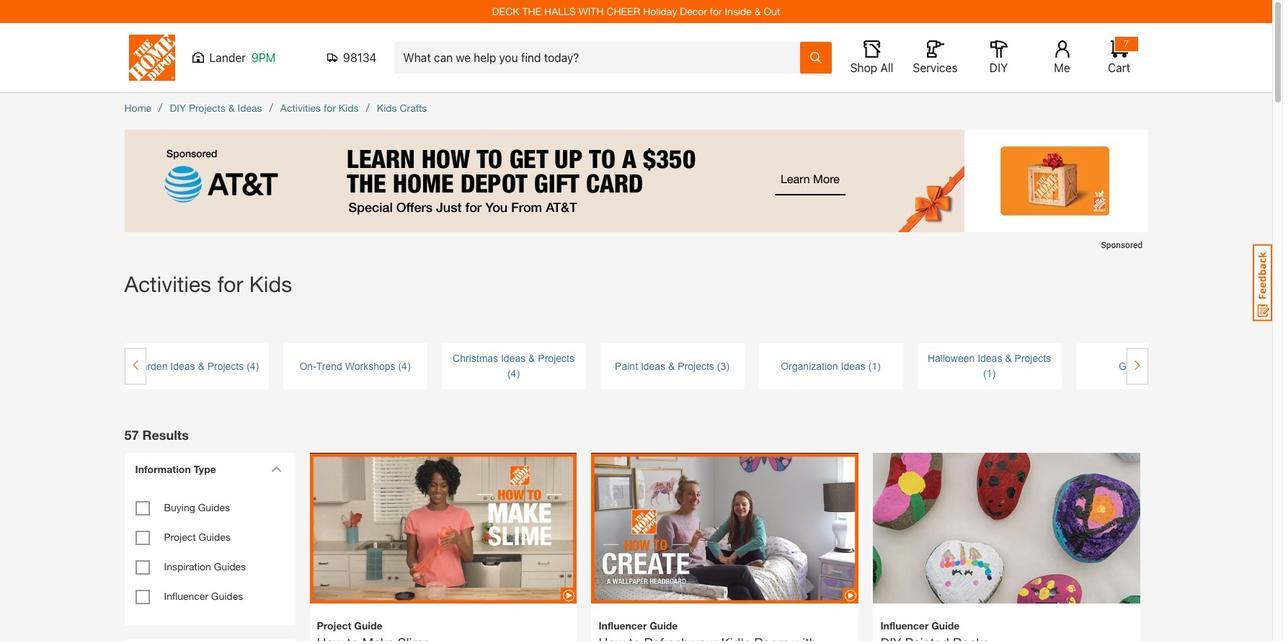 Task type: vqa. For each thing, say whether or not it's contained in the screenshot.
) related to Garden Ideas & Projects
yes



Task type: locate. For each thing, give the bounding box(es) containing it.
home link
[[124, 102, 152, 114]]

( inside the halloween ideas & projects ( 1 )
[[984, 368, 987, 379]]

& for christmas ideas & projects ( 4 )
[[529, 353, 535, 364]]

1 vertical spatial diy
[[170, 102, 186, 114]]

1 horizontal spatial 4
[[402, 360, 407, 372]]

projects for halloween ideas & projects ( 1 )
[[1015, 353, 1052, 364]]

1 horizontal spatial influencer guide link
[[881, 618, 1134, 641]]

1
[[872, 360, 878, 372], [987, 368, 993, 379]]

buying guides
[[164, 501, 230, 513]]

4 inside christmas ideas & projects ( 4 )
[[511, 368, 517, 379]]

) for garden ideas & projects
[[256, 360, 259, 372]]

influencer
[[164, 590, 208, 602], [599, 619, 647, 632], [881, 619, 929, 632]]

guides up the inspiration guides
[[199, 531, 231, 543]]

& for diy projects & ideas
[[229, 102, 235, 114]]

guides down the inspiration guides
[[211, 590, 243, 602]]

projects for paint ideas & projects ( 3 )
[[678, 360, 715, 372]]

( for christmas ideas & projects
[[508, 368, 511, 379]]

diy right "services"
[[990, 61, 1008, 74]]

ideas right organization
[[841, 360, 866, 372]]

feedback link image
[[1253, 244, 1273, 322]]

ideas right halloween
[[978, 353, 1003, 364]]

3 guide from the left
[[932, 619, 960, 632]]

ideas for organization ideas
[[841, 360, 866, 372]]

1 horizontal spatial guide
[[650, 619, 678, 632]]

2 influencer guide link from the left
[[881, 618, 1134, 641]]

(
[[247, 360, 250, 372], [398, 360, 402, 372], [717, 360, 721, 372], [869, 360, 872, 372], [508, 368, 511, 379], [984, 368, 987, 379]]

1 horizontal spatial kids
[[339, 102, 359, 114]]

ideas for paint ideas & projects
[[641, 360, 666, 372]]

1 horizontal spatial diy
[[990, 61, 1008, 74]]

kids crafts
[[377, 102, 427, 114]]

0 horizontal spatial influencer guide
[[599, 619, 678, 632]]

type
[[194, 463, 216, 475]]

& right 'paint'
[[669, 360, 675, 372]]

2 guide from the left
[[650, 619, 678, 632]]

project guide
[[317, 619, 383, 632]]

projects inside the halloween ideas & projects ( 1 )
[[1015, 353, 1052, 364]]

0 horizontal spatial influencer guide link
[[599, 618, 852, 641]]

0 vertical spatial project
[[164, 531, 196, 543]]

( inside christmas ideas & projects ( 4 )
[[508, 368, 511, 379]]

& left out
[[755, 5, 761, 17]]

diy right home link
[[170, 102, 186, 114]]

guides
[[198, 501, 230, 513], [199, 531, 231, 543], [214, 560, 246, 573], [211, 590, 243, 602]]

& right halloween
[[1006, 353, 1012, 364]]

diy for diy
[[990, 61, 1008, 74]]

guides up project guides
[[198, 501, 230, 513]]

shop all button
[[849, 40, 895, 75]]

guides up influencer guides
[[214, 560, 246, 573]]

ideas down lander 9pm
[[238, 102, 262, 114]]

0 horizontal spatial diy
[[170, 102, 186, 114]]

0 horizontal spatial influencer
[[164, 590, 208, 602]]

lander
[[210, 51, 246, 64]]

projects
[[189, 102, 226, 114], [538, 353, 575, 364], [1015, 353, 1052, 364], [207, 360, 244, 372], [678, 360, 715, 372]]

lander 9pm
[[210, 51, 276, 64]]

2 horizontal spatial influencer
[[881, 619, 929, 632]]

ideas right garden
[[170, 360, 195, 372]]

shop all
[[851, 61, 894, 74]]

ideas
[[238, 102, 262, 114], [501, 353, 526, 364], [978, 353, 1003, 364], [170, 360, 195, 372], [641, 360, 666, 372], [841, 360, 866, 372], [1138, 360, 1163, 372]]

& inside christmas ideas & projects ( 4 )
[[529, 353, 535, 364]]

influencer for 2nd influencer guide link
[[881, 619, 929, 632]]

& inside the halloween ideas & projects ( 1 )
[[1006, 353, 1012, 364]]

diy
[[990, 61, 1008, 74], [170, 102, 186, 114]]

project for project guide
[[317, 619, 352, 632]]

diy inside button
[[990, 61, 1008, 74]]

influencer guide
[[599, 619, 678, 632], [881, 619, 960, 632]]

) inside the halloween ideas & projects ( 1 )
[[993, 368, 996, 379]]

) for halloween ideas & projects
[[993, 368, 996, 379]]

) for christmas ideas & projects
[[517, 368, 520, 379]]

& right garden
[[198, 360, 205, 372]]

& for halloween ideas & projects ( 1 )
[[1006, 353, 1012, 364]]

kids
[[339, 102, 359, 114], [377, 102, 397, 114], [249, 271, 292, 296]]

1 vertical spatial activities
[[124, 271, 211, 296]]

projects for christmas ideas & projects ( 4 )
[[538, 353, 575, 364]]

projects for garden ideas & projects ( 4 )
[[207, 360, 244, 372]]

4
[[250, 360, 256, 372], [402, 360, 407, 372], [511, 368, 517, 379]]

halloween
[[928, 353, 975, 364]]

deck the halls with cheer holiday decor for inside & out
[[492, 5, 781, 17]]

1 horizontal spatial influencer
[[599, 619, 647, 632]]

guides for inspiration guides
[[214, 560, 246, 573]]

me button
[[1040, 40, 1086, 75]]

0 horizontal spatial kids
[[249, 271, 292, 296]]

ideas inside the halloween ideas & projects ( 1 )
[[978, 353, 1003, 364]]

guide
[[354, 619, 383, 632], [650, 619, 678, 632], [932, 619, 960, 632]]

ideas right 'paint'
[[641, 360, 666, 372]]

2 horizontal spatial for
[[710, 5, 722, 17]]

how to refresh your kid's room with wallpaper image
[[592, 428, 859, 629]]

0 horizontal spatial guide
[[354, 619, 383, 632]]

0 horizontal spatial project
[[164, 531, 196, 543]]

projects inside christmas ideas & projects ( 4 )
[[538, 353, 575, 364]]

0 horizontal spatial 4
[[250, 360, 256, 372]]

) inside christmas ideas & projects ( 4 )
[[517, 368, 520, 379]]

ideas right gift
[[1138, 360, 1163, 372]]

activities for kids link
[[280, 102, 359, 114]]

1 vertical spatial project
[[317, 619, 352, 632]]

1 horizontal spatial influencer guide
[[881, 619, 960, 632]]

caret icon image
[[271, 466, 282, 472]]

guide for how to make slime image
[[354, 619, 383, 632]]

gift ideas
[[1119, 360, 1163, 372]]

1 guide from the left
[[354, 619, 383, 632]]

halls
[[545, 5, 576, 17]]

&
[[755, 5, 761, 17], [229, 102, 235, 114], [529, 353, 535, 364], [1006, 353, 1012, 364], [198, 360, 205, 372], [669, 360, 675, 372]]

garden ideas & projects ( 4 )
[[134, 360, 259, 372]]

influencer guide link
[[599, 618, 852, 641], [881, 618, 1134, 641]]

cart 7
[[1108, 38, 1131, 74]]

1 horizontal spatial project
[[317, 619, 352, 632]]

activities for kids
[[280, 102, 359, 114], [124, 271, 292, 296]]

ideas for garden ideas & projects
[[170, 360, 195, 372]]

0 vertical spatial for
[[710, 5, 722, 17]]

influencer for 1st influencer guide link from left
[[599, 619, 647, 632]]

on-trend workshops ( 4 )
[[300, 360, 411, 372]]

2 horizontal spatial guide
[[932, 619, 960, 632]]

)
[[256, 360, 259, 372], [407, 360, 411, 372], [726, 360, 730, 372], [878, 360, 881, 372], [517, 368, 520, 379], [993, 368, 996, 379]]

0 horizontal spatial for
[[217, 271, 243, 296]]

9pm
[[252, 51, 276, 64]]

2 influencer guide from the left
[[881, 619, 960, 632]]

2 vertical spatial for
[[217, 271, 243, 296]]

christmas ideas & projects ( 4 )
[[453, 353, 575, 379]]

1 horizontal spatial 1
[[987, 368, 993, 379]]

0 vertical spatial diy
[[990, 61, 1008, 74]]

1 influencer guide from the left
[[599, 619, 678, 632]]

1 vertical spatial for
[[324, 102, 336, 114]]

for
[[710, 5, 722, 17], [324, 102, 336, 114], [217, 271, 243, 296]]

( for halloween ideas & projects
[[984, 368, 987, 379]]

1 horizontal spatial activities
[[280, 102, 321, 114]]

information type button
[[128, 453, 287, 485]]

activities
[[280, 102, 321, 114], [124, 271, 211, 296]]

& down lander
[[229, 102, 235, 114]]

trend
[[316, 360, 342, 372]]

ideas inside christmas ideas & projects ( 4 )
[[501, 353, 526, 364]]

ideas right christmas
[[501, 353, 526, 364]]

project
[[164, 531, 196, 543], [317, 619, 352, 632]]

deck
[[492, 5, 520, 17]]

buying
[[164, 501, 195, 513]]

2 horizontal spatial 4
[[511, 368, 517, 379]]

& right christmas
[[529, 353, 535, 364]]



Task type: describe. For each thing, give the bounding box(es) containing it.
organization
[[781, 360, 838, 372]]

diy projects & ideas
[[170, 102, 262, 114]]

on-
[[300, 360, 316, 372]]

cheer
[[607, 5, 641, 17]]

guides for buying guides
[[198, 501, 230, 513]]

halloween ideas & projects ( 1 )
[[928, 353, 1052, 379]]

98134
[[343, 51, 377, 64]]

result
[[142, 427, 182, 442]]

& for paint ideas & projects ( 3 )
[[669, 360, 675, 372]]

project guide link
[[317, 618, 570, 641]]

inside
[[725, 5, 752, 17]]

decor
[[680, 5, 707, 17]]

information
[[135, 463, 191, 475]]

with
[[579, 5, 604, 17]]

workshops
[[345, 360, 396, 372]]

project guides
[[164, 531, 231, 543]]

how to make slime image
[[310, 428, 577, 629]]

influencer guide for 2nd influencer guide link
[[881, 619, 960, 632]]

What can we help you find today? search field
[[404, 43, 799, 73]]

crafts
[[400, 102, 427, 114]]

the home depot logo image
[[129, 35, 175, 81]]

ideas for christmas ideas & projects
[[501, 353, 526, 364]]

guides for influencer guides
[[211, 590, 243, 602]]

1 influencer guide link from the left
[[599, 618, 852, 641]]

guides for project guides
[[199, 531, 231, 543]]

diy projects & ideas link
[[170, 102, 262, 114]]

4 for garden ideas & projects
[[250, 360, 256, 372]]

0 vertical spatial activities for kids
[[280, 102, 359, 114]]

all
[[881, 61, 894, 74]]

diy button
[[976, 40, 1022, 75]]

3
[[721, 360, 726, 372]]

0 horizontal spatial 1
[[872, 360, 878, 372]]

1 inside the halloween ideas & projects ( 1 )
[[987, 368, 993, 379]]

services button
[[913, 40, 959, 75]]

information type
[[135, 463, 216, 475]]

paint
[[615, 360, 638, 372]]

deck the halls with cheer holiday decor for inside & out link
[[492, 5, 781, 17]]

( for garden ideas & projects
[[247, 360, 250, 372]]

holiday
[[643, 5, 677, 17]]

7
[[1124, 38, 1129, 49]]

4 for christmas ideas & projects
[[511, 368, 517, 379]]

christmas
[[453, 353, 498, 364]]

garden
[[134, 360, 168, 372]]

cart
[[1108, 61, 1131, 74]]

services
[[913, 61, 958, 74]]

inspiration guides
[[164, 560, 246, 573]]

diy painted rocks image
[[874, 428, 1141, 641]]

2 horizontal spatial kids
[[377, 102, 397, 114]]

( for paint ideas & projects
[[717, 360, 721, 372]]

inspiration
[[164, 560, 211, 573]]

1 vertical spatial activities for kids
[[124, 271, 292, 296]]

the
[[522, 5, 542, 17]]

) for paint ideas & projects
[[726, 360, 730, 372]]

gift
[[1119, 360, 1135, 372]]

home
[[124, 102, 152, 114]]

out
[[764, 5, 781, 17]]

gift ideas link
[[1076, 359, 1221, 374]]

0 horizontal spatial activities
[[124, 271, 211, 296]]

ideas for halloween ideas & projects
[[978, 353, 1003, 364]]

s
[[182, 427, 189, 442]]

advertisement region
[[124, 130, 1149, 256]]

kids crafts link
[[377, 102, 427, 114]]

shop
[[851, 61, 878, 74]]

project for project guides
[[164, 531, 196, 543]]

57 result s
[[124, 427, 189, 442]]

paint ideas & projects ( 3 )
[[615, 360, 730, 372]]

organization ideas ( 1 )
[[781, 360, 881, 372]]

98134 button
[[327, 50, 377, 65]]

0 vertical spatial activities
[[280, 102, 321, 114]]

57
[[124, 427, 139, 442]]

influencer guides
[[164, 590, 243, 602]]

influencer guide for 1st influencer guide link from left
[[599, 619, 678, 632]]

guide for how to refresh your kid's room with wallpaper image
[[650, 619, 678, 632]]

me
[[1055, 61, 1071, 74]]

& for garden ideas & projects ( 4 )
[[198, 360, 205, 372]]

diy for diy projects & ideas
[[170, 102, 186, 114]]

1 horizontal spatial for
[[324, 102, 336, 114]]



